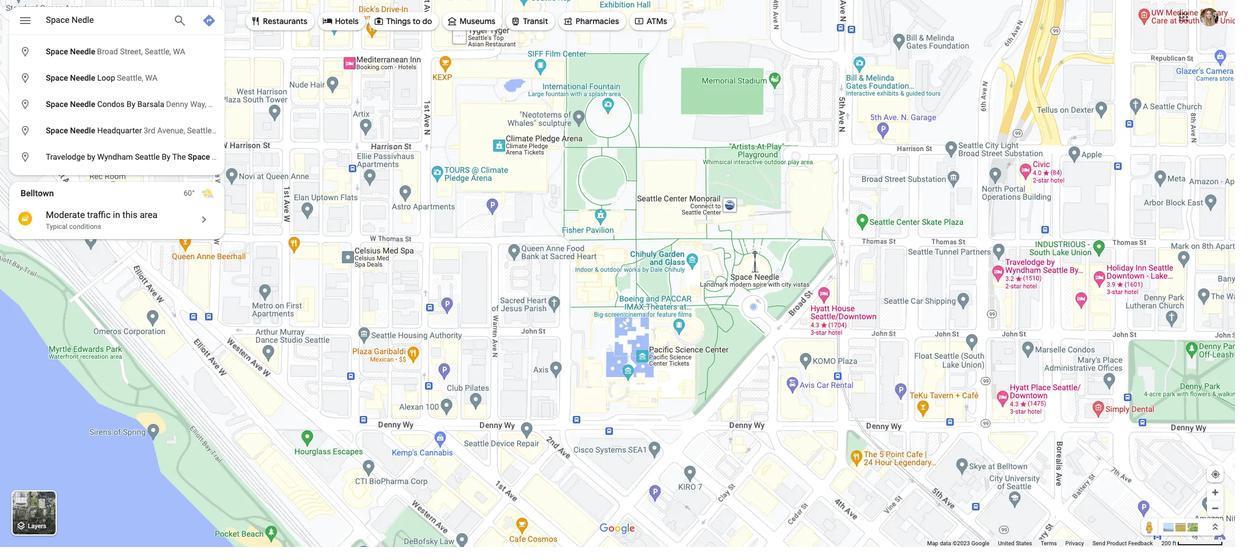 Task type: vqa. For each thing, say whether or not it's contained in the screenshot.
'FLIGHT' search box
no



Task type: describe. For each thing, give the bounding box(es) containing it.
0 horizontal spatial by
[[127, 100, 135, 109]]

transit
[[523, 16, 548, 26]]

google account: michelle dermenjian  
(michelle.dermenjian@adept.ai) image
[[1200, 8, 1219, 26]]

needle up mostly cloudy image on the top left
[[212, 152, 237, 162]]

conditions
[[69, 223, 101, 231]]

60°
[[184, 189, 195, 198]]

space needle condos by barsala denny way, seattle, wa
[[46, 100, 249, 109]]

5  from the top
[[19, 150, 31, 164]]

loop
[[97, 73, 115, 83]]

space for space needle condos by barsala denny way, seattle, wa
[[46, 100, 68, 109]]

seattle
[[135, 152, 160, 162]]

show street view coverage image
[[1141, 519, 1159, 536]]

 museums
[[447, 15, 496, 27]]

ft
[[1173, 541, 1177, 547]]

none field inside the search google maps field
[[46, 13, 164, 27]]

200
[[1162, 541, 1171, 547]]

product
[[1107, 541, 1127, 547]]

needle for loop
[[70, 73, 95, 83]]

wa right the avenue,
[[215, 126, 228, 135]]

seattle, right the loop
[[117, 73, 143, 83]]

seattle, down way,
[[187, 126, 213, 135]]

privacy
[[1066, 541, 1084, 547]]

wa up barsala
[[145, 73, 157, 83]]

space needle headquarter 3rd avenue, seattle, wa
[[46, 126, 228, 135]]

mostly cloudy image
[[201, 187, 214, 201]]

Search Google Maps field
[[9, 7, 225, 34]]

united states button
[[998, 540, 1032, 548]]

broad
[[97, 47, 118, 56]]

 button
[[9, 7, 41, 37]]


[[634, 15, 644, 27]]

states
[[1016, 541, 1032, 547]]

200 ft button
[[1162, 541, 1223, 547]]


[[510, 15, 521, 27]]

travelodge
[[46, 152, 85, 162]]

suggestions grid
[[9, 34, 249, 175]]

headquarter
[[97, 126, 142, 135]]

street,
[[120, 47, 143, 56]]

2  cell from the top
[[9, 69, 217, 88]]

denny
[[166, 100, 188, 109]]

avenue,
[[157, 126, 185, 135]]

5  cell from the top
[[9, 148, 237, 167]]

 for space needle condos by barsala denny way, seattle, wa
[[19, 97, 31, 111]]

united
[[998, 541, 1015, 547]]

zoom in image
[[1211, 489, 1220, 497]]


[[250, 15, 261, 27]]

 restaurants
[[250, 15, 307, 27]]

show your location image
[[1211, 470, 1221, 480]]

©2023
[[953, 541, 970, 547]]

atms
[[647, 16, 667, 26]]

needle for headquarter
[[70, 126, 95, 135]]

belltown
[[21, 189, 54, 199]]

 hotels
[[322, 15, 359, 27]]

seattle, right street,
[[145, 47, 171, 56]]

this
[[122, 210, 137, 221]]

 atms
[[634, 15, 667, 27]]

3rd
[[144, 126, 155, 135]]

area
[[140, 210, 158, 221]]

4  cell from the top
[[9, 121, 228, 140]]

moderate
[[46, 210, 85, 221]]

museums
[[460, 16, 496, 26]]

by
[[87, 152, 95, 162]]


[[322, 15, 333, 27]]

1  cell from the top
[[9, 42, 217, 61]]

condos
[[97, 100, 125, 109]]



Task type: locate. For each thing, give the bounding box(es) containing it.
 for space needle headquarter 3rd avenue, seattle, wa
[[19, 123, 31, 138]]

zoom out image
[[1211, 505, 1220, 513]]

layers
[[28, 523, 46, 531]]

barsala
[[137, 100, 164, 109]]

3  cell from the top
[[9, 95, 249, 114]]

needle for broad
[[70, 47, 95, 56]]

needle up by
[[70, 126, 95, 135]]

None search field
[[9, 7, 249, 175]]

 cell up condos
[[9, 69, 217, 88]]

by
[[127, 100, 135, 109], [162, 152, 171, 162]]

to
[[413, 16, 421, 26]]

1 vertical spatial by
[[162, 152, 171, 162]]

map data ©2023 google
[[927, 541, 990, 547]]


[[19, 44, 31, 59], [19, 71, 31, 85], [19, 97, 31, 111], [19, 123, 31, 138], [19, 150, 31, 164]]

1 horizontal spatial by
[[162, 152, 171, 162]]

 pharmacies
[[563, 15, 619, 27]]

seattle,
[[145, 47, 171, 56], [117, 73, 143, 83], [208, 100, 235, 109], [187, 126, 213, 135]]

4  from the top
[[19, 123, 31, 138]]

 cell
[[9, 42, 217, 61], [9, 69, 217, 88], [9, 95, 249, 114], [9, 121, 228, 140], [9, 148, 237, 167]]

wyndham
[[97, 152, 133, 162]]

footer containing map data ©2023 google
[[927, 540, 1162, 548]]

hotels
[[335, 16, 359, 26]]

send product feedback
[[1093, 541, 1153, 547]]

by left barsala
[[127, 100, 135, 109]]

belltown region
[[9, 182, 225, 239]]

do
[[422, 16, 432, 26]]

None field
[[46, 13, 164, 27]]

0 vertical spatial by
[[127, 100, 135, 109]]

needle
[[70, 47, 95, 56], [70, 73, 95, 83], [70, 100, 95, 109], [70, 126, 95, 135], [212, 152, 237, 162]]

google
[[972, 541, 990, 547]]

by left the
[[162, 152, 171, 162]]

moderate traffic in this area typical conditions
[[46, 210, 158, 231]]

needle left the loop
[[70, 73, 95, 83]]

2  from the top
[[19, 71, 31, 85]]

 cell up wyndham
[[9, 121, 228, 140]]

data
[[940, 541, 951, 547]]

send
[[1093, 541, 1106, 547]]


[[447, 15, 457, 27]]

space
[[46, 47, 68, 56], [46, 73, 68, 83], [46, 100, 68, 109], [46, 126, 68, 135], [188, 152, 210, 162]]

space right the
[[188, 152, 210, 162]]

privacy button
[[1066, 540, 1084, 548]]


[[18, 13, 32, 29]]

pharmacies
[[576, 16, 619, 26]]

3  from the top
[[19, 97, 31, 111]]

wa right street,
[[173, 47, 185, 56]]

travelodge by wyndham seattle by the space needle
[[46, 152, 237, 162]]

none search field containing 
[[9, 7, 249, 175]]

 cell up space needle headquarter 3rd avenue, seattle, wa
[[9, 95, 249, 114]]

 for space needle broad street, seattle, wa
[[19, 44, 31, 59]]

footer inside google maps element
[[927, 540, 1162, 548]]

none search field inside google maps element
[[9, 7, 249, 175]]

200 ft
[[1162, 541, 1177, 547]]

 cell down headquarter
[[9, 148, 237, 167]]

wa right way,
[[237, 100, 249, 109]]

 transit
[[510, 15, 548, 27]]

send product feedback button
[[1093, 540, 1153, 548]]

typical
[[46, 223, 67, 231]]

space needle loop seattle, wa
[[46, 73, 157, 83]]

space left the loop
[[46, 73, 68, 83]]

way,
[[190, 100, 206, 109]]

restaurants
[[263, 16, 307, 26]]

united states
[[998, 541, 1032, 547]]

needle left the broad
[[70, 47, 95, 56]]

space up the travelodge
[[46, 126, 68, 135]]

 cell up the loop
[[9, 42, 217, 61]]

needle for condos
[[70, 100, 95, 109]]

things
[[386, 16, 411, 26]]

space down space needle loop seattle, wa
[[46, 100, 68, 109]]

google maps element
[[0, 0, 1235, 548]]

feedback
[[1128, 541, 1153, 547]]

footer
[[927, 540, 1162, 548]]

in
[[113, 210, 120, 221]]

terms button
[[1041, 540, 1057, 548]]

 for space needle loop seattle, wa
[[19, 71, 31, 85]]

terms
[[1041, 541, 1057, 547]]

space for space needle headquarter 3rd avenue, seattle, wa
[[46, 126, 68, 135]]

 things to do
[[374, 15, 432, 27]]

space needle broad street, seattle, wa
[[46, 47, 185, 56]]

needle left condos
[[70, 100, 95, 109]]

space left the broad
[[46, 47, 68, 56]]


[[563, 15, 573, 27]]

seattle, right way,
[[208, 100, 235, 109]]

1  from the top
[[19, 44, 31, 59]]

belltown weather group
[[184, 182, 225, 205]]

the
[[172, 152, 186, 162]]


[[374, 15, 384, 27]]

map
[[927, 541, 939, 547]]

space for space needle broad street, seattle, wa
[[46, 47, 68, 56]]

space for space needle loop seattle, wa
[[46, 73, 68, 83]]

wa
[[173, 47, 185, 56], [145, 73, 157, 83], [237, 100, 249, 109], [215, 126, 228, 135]]

traffic
[[87, 210, 111, 221]]



